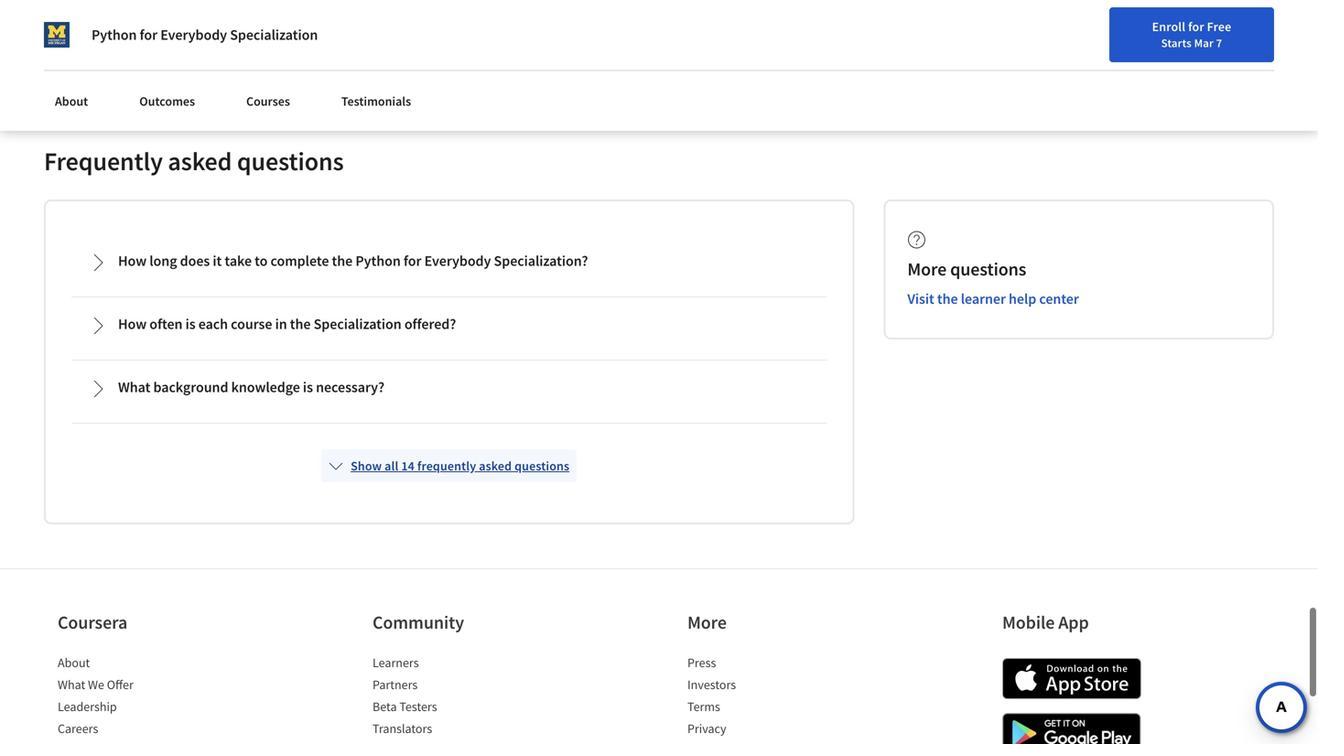 Task type: describe. For each thing, give the bounding box(es) containing it.
how for how often is each course in the specialization offered?
[[118, 315, 147, 333]]

outcomes link
[[128, 82, 206, 120]]

what inside about what we offer leadership careers
[[58, 677, 85, 693]]

offered?
[[405, 315, 456, 333]]

0 horizontal spatial the
[[290, 315, 311, 333]]

help
[[1009, 290, 1037, 308]]

terms
[[688, 699, 721, 715]]

coursera image
[[22, 15, 138, 44]]

how for how long does it take to complete the python for everybody specialization?
[[118, 252, 147, 270]]

0 horizontal spatial is
[[186, 315, 196, 333]]

show all 14 frequently asked questions button
[[322, 450, 577, 483]]

translators link
[[373, 721, 432, 737]]

offer
[[107, 677, 134, 693]]

python for everybody specialization
[[92, 26, 318, 44]]

learners partners beta testers translators
[[373, 655, 437, 737]]

investors
[[688, 677, 737, 693]]

show
[[351, 458, 382, 474]]

download on the app store image
[[1003, 659, 1142, 700]]

learners
[[373, 655, 419, 671]]

careers
[[58, 721, 98, 737]]

specialization?
[[494, 252, 588, 270]]

in
[[275, 315, 287, 333]]

for for everybody
[[140, 26, 158, 44]]

courses link
[[235, 82, 301, 120]]

what background knowledge is necessary? button
[[74, 364, 825, 413]]

what inside dropdown button
[[118, 378, 150, 397]]

more for more
[[688, 611, 727, 634]]

testers
[[400, 699, 437, 715]]

often
[[150, 315, 183, 333]]

for for free
[[1189, 18, 1205, 35]]

translators
[[373, 721, 432, 737]]

questions inside dropdown button
[[515, 458, 570, 474]]

press link
[[688, 655, 717, 671]]

more for more questions visit the learner help center
[[908, 258, 947, 281]]

visit
[[908, 290, 935, 308]]

about for about what we offer leadership careers
[[58, 655, 90, 671]]

14
[[401, 458, 415, 474]]

each
[[198, 315, 228, 333]]

how long does it take to complete the python for everybody specialization? button
[[74, 237, 825, 287]]

questions inside more questions visit the learner help center
[[951, 258, 1027, 281]]

privacy
[[688, 721, 727, 737]]

coursera
[[58, 611, 127, 634]]

0 vertical spatial questions
[[237, 145, 344, 177]]

get it on google play image
[[1003, 713, 1142, 745]]

it
[[213, 252, 222, 270]]

starts
[[1162, 36, 1192, 50]]

about link for frequently asked questions
[[44, 82, 99, 120]]

what background knowledge is necessary?
[[118, 378, 385, 397]]

what we offer link
[[58, 677, 134, 693]]

courses
[[246, 93, 290, 109]]

take
[[225, 252, 252, 270]]

frequently
[[418, 458, 477, 474]]

python inside dropdown button
[[356, 252, 401, 270]]

community
[[373, 611, 464, 634]]

investors link
[[688, 677, 737, 693]]

free
[[1208, 18, 1232, 35]]

learner
[[961, 290, 1006, 308]]



Task type: locate. For each thing, give the bounding box(es) containing it.
about inside about what we offer leadership careers
[[58, 655, 90, 671]]

1 vertical spatial about
[[58, 655, 90, 671]]

0 vertical spatial more
[[908, 258, 947, 281]]

enroll for free starts mar 7
[[1153, 18, 1232, 50]]

about what we offer leadership careers
[[58, 655, 134, 737]]

2 how from the top
[[118, 315, 147, 333]]

1 horizontal spatial questions
[[515, 458, 570, 474]]

mobile app
[[1003, 611, 1090, 634]]

0 vertical spatial about link
[[44, 82, 99, 120]]

specialization up courses
[[230, 26, 318, 44]]

for up offered?
[[404, 252, 422, 270]]

more up visit
[[908, 258, 947, 281]]

0 vertical spatial everybody
[[160, 26, 227, 44]]

collapsed list
[[68, 231, 831, 745]]

outcomes
[[139, 93, 195, 109]]

2 horizontal spatial questions
[[951, 258, 1027, 281]]

specialization down how long does it take to complete the python for everybody specialization?
[[314, 315, 402, 333]]

for right coursera image
[[140, 26, 158, 44]]

1 vertical spatial asked
[[479, 458, 512, 474]]

university of michigan image
[[44, 22, 70, 48]]

0 horizontal spatial more
[[688, 611, 727, 634]]

testimonials link
[[331, 82, 422, 120]]

press
[[688, 655, 717, 671]]

all
[[385, 458, 399, 474]]

beta testers link
[[373, 699, 437, 715]]

2 horizontal spatial the
[[938, 290, 959, 308]]

how often is each course in the specialization offered?
[[118, 315, 456, 333]]

the right the complete
[[332, 252, 353, 270]]

0 vertical spatial about
[[55, 93, 88, 109]]

0 horizontal spatial python
[[92, 26, 137, 44]]

python right the complete
[[356, 252, 401, 270]]

0 vertical spatial what
[[118, 378, 150, 397]]

for inside dropdown button
[[404, 252, 422, 270]]

complete
[[271, 252, 329, 270]]

python right university of michigan icon
[[92, 26, 137, 44]]

asked
[[168, 145, 232, 177], [479, 458, 512, 474]]

learners link
[[373, 655, 419, 671]]

everybody inside dropdown button
[[425, 252, 491, 270]]

about link for more
[[58, 655, 90, 671]]

press investors terms privacy
[[688, 655, 737, 737]]

for
[[1189, 18, 1205, 35], [140, 26, 158, 44], [404, 252, 422, 270]]

list containing learners
[[373, 654, 528, 745]]

0 horizontal spatial asked
[[168, 145, 232, 177]]

0 vertical spatial python
[[92, 26, 137, 44]]

everybody
[[160, 26, 227, 44], [425, 252, 491, 270]]

asked right frequently
[[479, 458, 512, 474]]

the
[[332, 252, 353, 270], [938, 290, 959, 308], [290, 315, 311, 333]]

the right in
[[290, 315, 311, 333]]

how left often
[[118, 315, 147, 333]]

for up mar
[[1189, 18, 1205, 35]]

the inside more questions visit the learner help center
[[938, 290, 959, 308]]

questions
[[237, 145, 344, 177], [951, 258, 1027, 281], [515, 458, 570, 474]]

for inside enroll for free starts mar 7
[[1189, 18, 1205, 35]]

1 horizontal spatial list
[[373, 654, 528, 745]]

2 list from the left
[[373, 654, 528, 745]]

more up press at the bottom of page
[[688, 611, 727, 634]]

0 vertical spatial is
[[186, 315, 196, 333]]

mar
[[1195, 36, 1214, 50]]

is left each
[[186, 315, 196, 333]]

list
[[58, 654, 213, 745], [373, 654, 528, 745], [688, 654, 844, 745]]

1 vertical spatial about link
[[58, 655, 90, 671]]

what
[[118, 378, 150, 397], [58, 677, 85, 693]]

what left background
[[118, 378, 150, 397]]

more
[[908, 258, 947, 281], [688, 611, 727, 634]]

list for coursera
[[58, 654, 213, 745]]

list for community
[[373, 654, 528, 745]]

careers link
[[58, 721, 98, 737]]

more inside more questions visit the learner help center
[[908, 258, 947, 281]]

0 horizontal spatial list
[[58, 654, 213, 745]]

frequently
[[44, 145, 163, 177]]

long
[[150, 252, 177, 270]]

1 horizontal spatial is
[[303, 378, 313, 397]]

2 vertical spatial questions
[[515, 458, 570, 474]]

mobile
[[1003, 611, 1055, 634]]

frequently asked questions
[[44, 145, 344, 177]]

3 list from the left
[[688, 654, 844, 745]]

show all 14 frequently asked questions
[[351, 458, 570, 474]]

how left long
[[118, 252, 147, 270]]

we
[[88, 677, 104, 693]]

partners
[[373, 677, 418, 693]]

list containing press
[[688, 654, 844, 745]]

2 horizontal spatial list
[[688, 654, 844, 745]]

1 vertical spatial specialization
[[314, 315, 402, 333]]

list containing about
[[58, 654, 213, 745]]

0 horizontal spatial everybody
[[160, 26, 227, 44]]

1 vertical spatial the
[[938, 290, 959, 308]]

1 horizontal spatial the
[[332, 252, 353, 270]]

necessary?
[[316, 378, 385, 397]]

1 vertical spatial what
[[58, 677, 85, 693]]

python
[[92, 26, 137, 44], [356, 252, 401, 270]]

leadership
[[58, 699, 117, 715]]

asked inside dropdown button
[[479, 458, 512, 474]]

knowledge
[[231, 378, 300, 397]]

does
[[180, 252, 210, 270]]

terms link
[[688, 699, 721, 715]]

is left 'necessary?'
[[303, 378, 313, 397]]

privacy link
[[688, 721, 727, 737]]

1 vertical spatial python
[[356, 252, 401, 270]]

7
[[1217, 36, 1223, 50]]

None search field
[[261, 11, 563, 48]]

1 vertical spatial everybody
[[425, 252, 491, 270]]

what left we
[[58, 677, 85, 693]]

specialization inside how often is each course in the specialization offered? dropdown button
[[314, 315, 402, 333]]

about up what we offer link
[[58, 655, 90, 671]]

0 vertical spatial how
[[118, 252, 147, 270]]

1 horizontal spatial python
[[356, 252, 401, 270]]

asked down outcomes link
[[168, 145, 232, 177]]

how inside dropdown button
[[118, 252, 147, 270]]

chat with us image
[[1268, 693, 1297, 723]]

about
[[55, 93, 88, 109], [58, 655, 90, 671]]

enroll
[[1153, 18, 1186, 35]]

about up frequently
[[55, 93, 88, 109]]

1 vertical spatial is
[[303, 378, 313, 397]]

how inside how often is each course in the specialization offered? dropdown button
[[118, 315, 147, 333]]

1 vertical spatial more
[[688, 611, 727, 634]]

center
[[1040, 290, 1080, 308]]

how long does it take to complete the python for everybody specialization?
[[118, 252, 588, 270]]

0 horizontal spatial for
[[140, 26, 158, 44]]

leadership link
[[58, 699, 117, 715]]

everybody up the outcomes
[[160, 26, 227, 44]]

how
[[118, 252, 147, 270], [118, 315, 147, 333]]

about for about
[[55, 93, 88, 109]]

1 vertical spatial questions
[[951, 258, 1027, 281]]

1 horizontal spatial for
[[404, 252, 422, 270]]

0 horizontal spatial what
[[58, 677, 85, 693]]

1 vertical spatial how
[[118, 315, 147, 333]]

0 vertical spatial specialization
[[230, 26, 318, 44]]

about link
[[44, 82, 99, 120], [58, 655, 90, 671]]

0 vertical spatial asked
[[168, 145, 232, 177]]

background
[[153, 378, 228, 397]]

1 how from the top
[[118, 252, 147, 270]]

course
[[231, 315, 272, 333]]

2 horizontal spatial for
[[1189, 18, 1205, 35]]

1 horizontal spatial what
[[118, 378, 150, 397]]

visit the learner help center link
[[908, 290, 1080, 308]]

menu item
[[991, 18, 1108, 78]]

partners link
[[373, 677, 418, 693]]

1 horizontal spatial more
[[908, 258, 947, 281]]

about link up what we offer link
[[58, 655, 90, 671]]

about link up frequently
[[44, 82, 99, 120]]

testimonials
[[342, 93, 411, 109]]

is
[[186, 315, 196, 333], [303, 378, 313, 397]]

2 vertical spatial the
[[290, 315, 311, 333]]

list for more
[[688, 654, 844, 745]]

everybody up how often is each course in the specialization offered? dropdown button
[[425, 252, 491, 270]]

app
[[1059, 611, 1090, 634]]

0 horizontal spatial questions
[[237, 145, 344, 177]]

how often is each course in the specialization offered? button
[[74, 300, 825, 350]]

more questions visit the learner help center
[[908, 258, 1080, 308]]

1 horizontal spatial asked
[[479, 458, 512, 474]]

0 vertical spatial the
[[332, 252, 353, 270]]

1 horizontal spatial everybody
[[425, 252, 491, 270]]

to
[[255, 252, 268, 270]]

beta
[[373, 699, 397, 715]]

specialization
[[230, 26, 318, 44], [314, 315, 402, 333]]

the right visit
[[938, 290, 959, 308]]

1 list from the left
[[58, 654, 213, 745]]



Task type: vqa. For each thing, say whether or not it's contained in the screenshot.
'list' related to Coursera
yes



